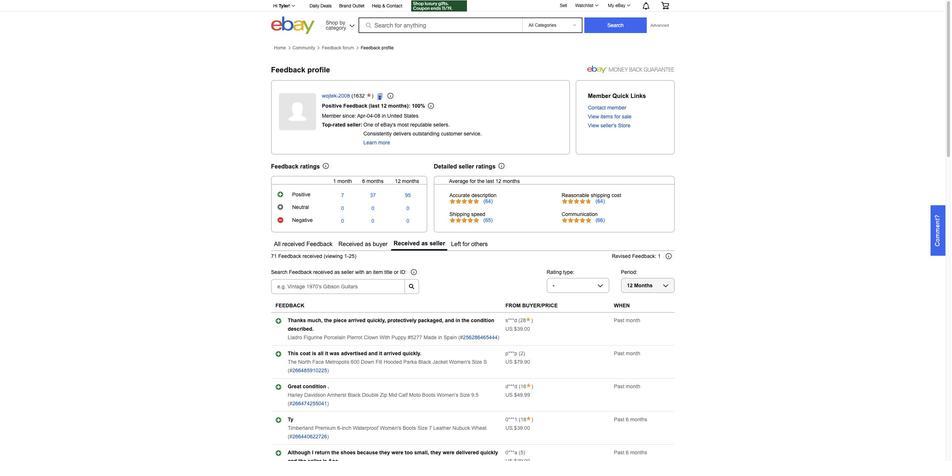 Task type: describe. For each thing, give the bounding box(es) containing it.
0 horizontal spatial 1
[[333, 178, 336, 184]]

#5277
[[408, 335, 423, 341]]

speed
[[472, 211, 486, 217]]

1 month
[[333, 178, 352, 184]]

266485910225 link
[[293, 368, 327, 374]]

(64) for description
[[484, 198, 493, 204]]

size inside the timberland premium 6-inch waterproof women's boots size 7 leather nubuck wheat (#
[[418, 426, 428, 432]]

the down although
[[299, 459, 306, 462]]

and inside thanks much, the piece arrived quickly, protectively packaged,  and in the condition described. lladro figurine porcelain pierrot clown with puppy  #5277 made in spain (# 256286465444 )
[[445, 318, 455, 324]]

positive for positive
[[292, 192, 311, 198]]

positive feedback (last 12 months): 100%
[[322, 103, 425, 109]]

my
[[609, 3, 615, 8]]

(65)
[[484, 217, 493, 223]]

boots inside the timberland premium 6-inch waterproof women's boots size 7 leather nubuck wheat (#
[[403, 426, 416, 432]]

received inside button
[[282, 241, 305, 248]]

advanced
[[651, 23, 669, 28]]

feedback left by buyer. element for 28
[[506, 318, 517, 324]]

items
[[601, 114, 613, 120]]

feedback profile for feedback profile page for wojtek-2008 element
[[271, 66, 330, 74]]

my ebay
[[609, 3, 626, 8]]

customer
[[441, 131, 463, 137]]

puppy
[[392, 335, 407, 341]]

your shopping cart image
[[661, 2, 670, 9]]

the north face metropolis 600 down fill hooded parka black jacket women's size s (#
[[288, 360, 487, 374]]

( right "d***d"
[[519, 384, 521, 390]]

the
[[288, 360, 297, 366]]

the up 256286465444 link
[[462, 318, 470, 324]]

feedback element
[[276, 303, 305, 309]]

boots inside harley davidson amherst black double zip mid calf moto boots women's size 9.5 (#
[[422, 393, 436, 399]]

quickly
[[481, 450, 499, 456]]

as for buyer
[[365, 241, 371, 248]]

hooded
[[384, 360, 402, 366]]

reasonable
[[562, 192, 590, 198]]

past month for $49.99
[[614, 384, 641, 390]]

help & contact link
[[372, 2, 403, 10]]

received for received as buyer
[[339, 241, 364, 248]]

more
[[379, 140, 390, 146]]

north
[[298, 360, 311, 366]]

2
[[521, 351, 524, 357]]

past 6 months element for 18
[[614, 417, 648, 423]]

12 months
[[627, 283, 653, 289]]

as for seller
[[422, 240, 428, 247]]

this coat is all it was advertised and it arrived quickly. element
[[288, 351, 422, 357]]

28
[[521, 318, 526, 324]]

advanced link
[[647, 18, 673, 33]]

i
[[312, 450, 314, 456]]

37
[[370, 193, 376, 199]]

(# inside harley davidson amherst black double zip mid calf moto boots women's size 9.5 (#
[[288, 401, 293, 407]]

seller inside 'button'
[[430, 240, 446, 247]]

the up a++
[[332, 450, 339, 456]]

detailed
[[434, 164, 457, 170]]

months):
[[388, 103, 411, 109]]

shop by category banner
[[269, 0, 675, 36]]

12 right last
[[496, 178, 502, 184]]

women's inside the timberland premium 6-inch waterproof women's boots size 7 leather nubuck wheat (#
[[380, 426, 402, 432]]

described.
[[288, 327, 314, 332]]

since:
[[343, 113, 356, 119]]

delivers
[[394, 131, 412, 137]]

us $49.99
[[506, 393, 530, 399]]

1 horizontal spatial and
[[369, 351, 378, 357]]

2 horizontal spatial in
[[456, 318, 461, 324]]

month for us $39.00
[[626, 318, 641, 324]]

deals
[[321, 3, 332, 9]]

timberland
[[288, 426, 314, 432]]

64 ratings received on accurate description. click to check average rating. element
[[484, 198, 493, 204]]

feedback ratings
[[271, 164, 320, 170]]

feedback left by buyer. element for 5
[[506, 450, 518, 456]]

the left 'piece'
[[324, 318, 332, 324]]

feedback left by buyer. element for 16
[[506, 384, 518, 390]]

left for others button
[[449, 239, 490, 251]]

feedback left by buyer. element for 2
[[506, 351, 518, 357]]

12 right (last
[[381, 103, 387, 109]]

all received feedback button
[[272, 239, 335, 251]]

wheat
[[472, 426, 487, 432]]

(64) button for description
[[483, 198, 494, 204]]

past 6 months for 18
[[614, 417, 648, 423]]

size inside the north face metropolis 600 down fill hooded parka black jacket women's size s (#
[[472, 360, 482, 366]]

advertised
[[341, 351, 367, 357]]

0 vertical spatial 6
[[363, 178, 365, 184]]

view items for sale link
[[588, 114, 632, 120]]

member for member since: apr-04-08 in united states top-rated seller: one of ebay's most reputable sellers. consistently delivers outstanding customer service. learn more
[[322, 113, 341, 119]]

feedback profile for feedback profile link on the left top of the page
[[361, 45, 394, 51]]

delivered
[[456, 450, 479, 456]]

small,
[[415, 450, 429, 456]]

size inside harley davidson amherst black double zip mid calf moto boots women's size 9.5 (#
[[460, 393, 470, 399]]

seller:
[[347, 122, 363, 128]]

266485910225
[[293, 368, 327, 374]]

arrived inside thanks much, the piece arrived quickly, protectively packaged,  and in the condition described. lladro figurine porcelain pierrot clown with puppy  #5277 made in spain (# 256286465444 )
[[348, 318, 366, 324]]

outstanding
[[413, 131, 440, 137]]

us $39.00 for 0***1
[[506, 426, 530, 432]]

description
[[472, 192, 497, 198]]

condition inside thanks much, the piece arrived quickly, protectively packaged,  and in the condition described. lladro figurine porcelain pierrot clown with puppy  #5277 made in spain (# 256286465444 )
[[471, 318, 495, 324]]

when element
[[614, 303, 630, 309]]

1 were from the left
[[392, 450, 404, 456]]

with
[[355, 270, 365, 276]]

(# inside the timberland premium 6-inch waterproof women's boots size 7 leather nubuck wheat (#
[[288, 434, 293, 440]]

months
[[635, 283, 653, 289]]

6 for 0***a
[[626, 450, 629, 456]]

0***a ( 5 )
[[506, 450, 526, 456]]

2 vertical spatial in
[[438, 335, 442, 341]]

contact inside account navigation
[[387, 3, 403, 9]]

rating
[[547, 270, 562, 276]]

ebay money back guarantee policy image
[[588, 64, 675, 73]]

$39.00 for 28
[[515, 327, 530, 332]]

month for us $49.99
[[626, 384, 641, 390]]

in inside member since: apr-04-08 in united states top-rated seller: one of ebay's most reputable sellers. consistently delivers outstanding customer service. learn more
[[382, 113, 386, 119]]

2 past month element from the top
[[614, 351, 641, 357]]

average
[[449, 178, 469, 184]]

6-
[[338, 426, 342, 432]]

watchlist link
[[572, 1, 602, 10]]

great condition .
[[288, 384, 329, 390]]

women's inside the north face metropolis 600 down fill hooded parka black jacket women's size s (#
[[449, 360, 471, 366]]

16
[[521, 384, 527, 390]]

us for 0***1
[[506, 426, 513, 432]]

united
[[388, 113, 403, 119]]

2 view from the top
[[588, 123, 600, 129]]

face
[[313, 360, 324, 366]]

( 16
[[518, 384, 527, 390]]

from
[[506, 303, 521, 309]]

( 28
[[517, 318, 526, 324]]

harley
[[288, 393, 303, 399]]

( right 0***a
[[519, 450, 521, 456]]

contact member view items for sale view seller's store
[[588, 105, 632, 129]]

id:
[[400, 270, 407, 276]]

leather
[[434, 426, 451, 432]]

shop
[[326, 20, 338, 25]]

p***p
[[506, 351, 518, 357]]

ty
[[288, 417, 294, 423]]

click to go to wojtek-2008 ebay store image
[[378, 93, 385, 100]]

inch
[[342, 426, 352, 432]]

period:
[[621, 270, 638, 276]]

top-
[[322, 122, 333, 128]]

waterproof
[[353, 426, 379, 432]]

positive for positive feedback (last 12 months): 100%
[[322, 103, 342, 109]]

12 inside dropdown button
[[627, 283, 633, 289]]

$49.99
[[515, 393, 530, 399]]

tyler
[[279, 3, 289, 9]]

this coat is all it was advertised and it arrived quickly.
[[288, 351, 422, 357]]

fill
[[376, 360, 383, 366]]

profile for feedback profile page for wojtek-2008 element
[[308, 66, 330, 74]]

spain
[[444, 335, 457, 341]]

brand outlet link
[[339, 2, 365, 10]]

1 vertical spatial arrived
[[384, 351, 401, 357]]

contact inside contact member view items for sale view seller's store
[[588, 105, 606, 111]]

wojtek-
[[322, 93, 339, 99]]

shop by category
[[326, 20, 346, 31]]

received as buyer button
[[336, 239, 390, 251]]

brand outlet
[[339, 3, 365, 9]]

community
[[293, 45, 315, 51]]

( right 0***1
[[519, 417, 521, 423]]

past 6 months element for 5
[[614, 450, 648, 456]]

ty element
[[288, 417, 294, 423]]

71
[[271, 254, 277, 260]]

received as seller button
[[392, 239, 448, 251]]

by
[[340, 20, 346, 25]]

2 it from the left
[[379, 351, 383, 357]]

and inside although i return the shoes because they were too small, they were delivered quickly and the seller is a++
[[288, 459, 297, 462]]

65 ratings received on shipping speed. click to check average rating. element
[[484, 217, 493, 223]]

feedback inside button
[[307, 241, 333, 248]]

2 ratings from the left
[[476, 164, 496, 170]]

7 inside the timberland premium 6-inch waterproof women's boots size 7 leather nubuck wheat (#
[[429, 426, 432, 432]]

5 past from the top
[[614, 450, 625, 456]]

black inside harley davidson amherst black double zip mid calf moto boots women's size 9.5 (#
[[348, 393, 361, 399]]

consistently
[[364, 131, 392, 137]]

forum
[[343, 45, 354, 51]]

sell
[[560, 3, 568, 8]]



Task type: vqa. For each thing, say whether or not it's contained in the screenshot.


Task type: locate. For each thing, give the bounding box(es) containing it.
feedback left by buyer. element left 28
[[506, 318, 517, 324]]

member up top-
[[322, 113, 341, 119]]

0 horizontal spatial arrived
[[348, 318, 366, 324]]

2 vertical spatial received
[[313, 270, 333, 276]]

37 button
[[370, 193, 376, 199]]

received down 71 feedback received (viewing 1-25) at bottom
[[313, 270, 333, 276]]

brand
[[339, 3, 351, 9]]

women's right waterproof
[[380, 426, 402, 432]]

us for d***d
[[506, 393, 513, 399]]

clown
[[364, 335, 379, 341]]

hi
[[273, 3, 278, 9]]

month
[[338, 178, 352, 184], [626, 318, 641, 324], [626, 351, 641, 357], [626, 384, 641, 390]]

s
[[484, 360, 487, 366]]

seller left with
[[342, 270, 354, 276]]

2 past 6 months from the top
[[614, 450, 648, 456]]

1 horizontal spatial size
[[460, 393, 470, 399]]

boots up too
[[403, 426, 416, 432]]

1 horizontal spatial positive
[[322, 103, 342, 109]]

600
[[351, 360, 360, 366]]

4 past from the top
[[614, 417, 625, 423]]

(# inside the north face metropolis 600 down fill hooded parka black jacket women's size s (#
[[288, 368, 293, 374]]

women's inside harley davidson amherst black double zip mid calf moto boots women's size 9.5 (#
[[437, 393, 459, 399]]

71 feedback received (viewing 1-25)
[[271, 254, 357, 260]]

feedback left by buyer. element up us $49.99
[[506, 384, 518, 390]]

0 horizontal spatial size
[[418, 426, 428, 432]]

3 feedback left by buyer. element from the top
[[506, 384, 518, 390]]

were
[[392, 450, 404, 456], [443, 450, 455, 456]]

average for the last 12 months
[[449, 178, 520, 184]]

buyer/price
[[523, 303, 558, 309]]

received right all
[[282, 241, 305, 248]]

quick
[[613, 93, 629, 99]]

1 us $39.00 from the top
[[506, 327, 530, 332]]

0 vertical spatial boots
[[422, 393, 436, 399]]

seller down i
[[308, 459, 322, 462]]

is down return
[[323, 459, 327, 462]]

feedback left by buyer. element containing 0***1
[[506, 417, 518, 423]]

member for member quick links
[[588, 93, 611, 99]]

my ebay link
[[604, 1, 634, 10]]

2 us $39.00 from the top
[[506, 426, 530, 432]]

1 vertical spatial feedback profile
[[271, 66, 330, 74]]

1 vertical spatial condition
[[303, 384, 326, 390]]

1 horizontal spatial as
[[365, 241, 371, 248]]

1 horizontal spatial is
[[323, 459, 327, 462]]

help & contact
[[372, 3, 403, 9]]

0 vertical spatial past 6 months element
[[614, 417, 648, 423]]

0 horizontal spatial (64)
[[484, 198, 493, 204]]

2 us from the top
[[506, 360, 513, 366]]

member inside member since: apr-04-08 in united states top-rated seller: one of ebay's most reputable sellers. consistently delivers outstanding customer service. learn more
[[322, 113, 341, 119]]

received inside received as buyer button
[[339, 241, 364, 248]]

1 $39.00 from the top
[[515, 327, 530, 332]]

none submit inside shop by category banner
[[585, 17, 647, 33]]

month for us $79.90
[[626, 351, 641, 357]]

us down 0***1
[[506, 426, 513, 432]]

0 vertical spatial black
[[419, 360, 431, 366]]

2 horizontal spatial and
[[445, 318, 455, 324]]

266474255041 )
[[293, 401, 329, 407]]

it up fill
[[379, 351, 383, 357]]

1 it from the left
[[325, 351, 328, 357]]

arrived
[[348, 318, 366, 324], [384, 351, 401, 357]]

2 were from the left
[[443, 450, 455, 456]]

home link
[[274, 45, 286, 51]]

received for received as seller
[[394, 240, 420, 247]]

(viewing
[[324, 254, 343, 260]]

3 past month from the top
[[614, 384, 641, 390]]

(# down "the"
[[288, 368, 293, 374]]

(64) button left cost
[[595, 198, 607, 204]]

1 past 6 months from the top
[[614, 417, 648, 423]]

us down p***p
[[506, 360, 513, 366]]

get the coupon image
[[412, 0, 467, 12]]

0***1
[[506, 417, 518, 423]]

us inside p***p ( 2 ) us $79.90
[[506, 360, 513, 366]]

wojtek-2008 ( 1632
[[322, 93, 365, 99]]

months
[[367, 178, 384, 184], [402, 178, 420, 184], [503, 178, 520, 184], [631, 417, 648, 423], [631, 450, 648, 456]]

neutral
[[292, 205, 309, 211]]

feedback left by buyer. element containing 0***a
[[506, 450, 518, 456]]

0 horizontal spatial condition
[[303, 384, 326, 390]]

1 they from the left
[[380, 450, 390, 456]]

black left double on the bottom
[[348, 393, 361, 399]]

title
[[385, 270, 393, 276]]

(
[[352, 93, 353, 99], [519, 318, 521, 324], [519, 351, 521, 357], [519, 384, 521, 390], [519, 417, 521, 423], [519, 450, 521, 456]]

2 vertical spatial past month
[[614, 384, 641, 390]]

size left 9.5
[[460, 393, 470, 399]]

25)
[[349, 254, 357, 260]]

received up '25)'
[[339, 241, 364, 248]]

feedback left by buyer. element containing p***p
[[506, 351, 518, 357]]

0 vertical spatial view
[[588, 114, 600, 120]]

3 us from the top
[[506, 393, 513, 399]]

.
[[328, 384, 329, 390]]

1 horizontal spatial 1
[[658, 254, 661, 260]]

were left too
[[392, 450, 404, 456]]

0 horizontal spatial it
[[325, 351, 328, 357]]

(64) button up the speed
[[483, 198, 494, 204]]

past for 16
[[614, 384, 625, 390]]

1 horizontal spatial contact
[[588, 105, 606, 111]]

( 18
[[518, 417, 527, 423]]

1 (64) from the left
[[484, 198, 493, 204]]

from buyer/price element
[[506, 303, 558, 309]]

for inside button
[[463, 241, 470, 248]]

boots right moto
[[422, 393, 436, 399]]

past 6 months for 5
[[614, 450, 648, 456]]

1 vertical spatial 7
[[429, 426, 432, 432]]

1 feedback left by buyer. element from the top
[[506, 318, 517, 324]]

1 vertical spatial boots
[[403, 426, 416, 432]]

0 vertical spatial condition
[[471, 318, 495, 324]]

6 for 0***1
[[626, 417, 629, 423]]

past 6 months element
[[614, 417, 648, 423], [614, 450, 648, 456]]

shop by category button
[[323, 17, 356, 33]]

0 horizontal spatial they
[[380, 450, 390, 456]]

harley davidson amherst black double zip mid calf moto boots women's size 9.5 (#
[[288, 393, 479, 407]]

( right p***p
[[519, 351, 521, 357]]

1 vertical spatial for
[[470, 178, 476, 184]]

0 vertical spatial contact
[[387, 3, 403, 9]]

e.g. Vintage 1970's Gibson Guitars text field
[[271, 280, 405, 295]]

store
[[619, 123, 631, 129]]

great condition . element
[[288, 384, 329, 390]]

size left leather
[[418, 426, 428, 432]]

last
[[486, 178, 494, 184]]

0 horizontal spatial received
[[339, 241, 364, 248]]

1 vertical spatial black
[[348, 393, 361, 399]]

us down s***d
[[506, 327, 513, 332]]

black inside the north face metropolis 600 down fill hooded parka black jacket women's size s (#
[[419, 360, 431, 366]]

although
[[288, 450, 311, 456]]

learn more link
[[364, 140, 390, 146]]

packaged,
[[418, 318, 444, 324]]

0 vertical spatial 7
[[341, 193, 344, 199]]

0 vertical spatial in
[[382, 113, 386, 119]]

for for left for others
[[463, 241, 470, 248]]

us
[[506, 327, 513, 332], [506, 360, 513, 366], [506, 393, 513, 399], [506, 426, 513, 432]]

shipping speed
[[450, 211, 486, 217]]

(66)
[[596, 217, 605, 223]]

1 vertical spatial profile
[[308, 66, 330, 74]]

service.
[[464, 131, 482, 137]]

2 vertical spatial women's
[[380, 426, 402, 432]]

for inside contact member view items for sale view seller's store
[[615, 114, 621, 120]]

1 past 6 months element from the top
[[614, 417, 648, 423]]

-
[[553, 283, 555, 289]]

1 horizontal spatial feedback profile
[[361, 45, 394, 51]]

contact member link
[[588, 105, 627, 111]]

12 down select the feedback time period you want to see element
[[627, 283, 633, 289]]

black right parka
[[419, 360, 431, 366]]

1 ratings from the left
[[300, 164, 320, 170]]

1 vertical spatial 1
[[658, 254, 661, 260]]

sell link
[[557, 3, 571, 8]]

past month element for $49.99
[[614, 384, 641, 390]]

1 horizontal spatial member
[[588, 93, 611, 99]]

0 vertical spatial positive
[[322, 103, 342, 109]]

most
[[398, 122, 409, 128]]

detailed seller ratings
[[434, 164, 496, 170]]

3 past month element from the top
[[614, 384, 641, 390]]

1 horizontal spatial profile
[[382, 45, 394, 51]]

feedback score is 1632 element
[[353, 93, 365, 100]]

select the feedback time period you want to see element
[[621, 270, 638, 276]]

1 vertical spatial is
[[323, 459, 327, 462]]

past for 18
[[614, 417, 625, 423]]

$39.00 for 18
[[515, 426, 530, 432]]

us down "d***d"
[[506, 393, 513, 399]]

in right 08
[[382, 113, 386, 119]]

select the type of feedback rating you want to see element
[[547, 270, 575, 276]]

0 vertical spatial arrived
[[348, 318, 366, 324]]

feedback profile main content
[[271, 42, 946, 462]]

past month for $39.00
[[614, 318, 641, 324]]

1 horizontal spatial were
[[443, 450, 455, 456]]

12 right 6 months
[[395, 178, 401, 184]]

) inside thanks much, the piece arrived quickly, protectively packaged,  and in the condition described. lladro figurine porcelain pierrot clown with puppy  #5277 made in spain (# 256286465444 )
[[498, 335, 500, 341]]

feedback left by buyer. element for 18
[[506, 417, 518, 423]]

feedback left by buyer. element left 2
[[506, 351, 518, 357]]

256286465444 link
[[463, 335, 498, 341]]

1 us from the top
[[506, 327, 513, 332]]

user profile for wojtek-2008 image
[[279, 93, 316, 131]]

feedback profile down community link
[[271, 66, 330, 74]]

12 months
[[395, 178, 420, 184]]

received for 71
[[303, 254, 322, 260]]

porcelain
[[324, 335, 346, 341]]

0 horizontal spatial contact
[[387, 3, 403, 9]]

1 past month element from the top
[[614, 318, 641, 324]]

1 vertical spatial women's
[[437, 393, 459, 399]]

1 (64) button from the left
[[483, 198, 494, 204]]

2 vertical spatial for
[[463, 241, 470, 248]]

1 vertical spatial past month element
[[614, 351, 641, 357]]

95 button
[[405, 193, 411, 199]]

(64) left cost
[[596, 198, 605, 204]]

member up contact member link
[[588, 93, 611, 99]]

in right made
[[438, 335, 442, 341]]

feedback profile page for wojtek-2008 element
[[271, 66, 330, 74]]

266474255041
[[293, 401, 327, 407]]

08
[[375, 113, 381, 119]]

1 vertical spatial us $39.00
[[506, 426, 530, 432]]

0 horizontal spatial were
[[392, 450, 404, 456]]

1 horizontal spatial 7
[[429, 426, 432, 432]]

0 horizontal spatial boots
[[403, 426, 416, 432]]

$39.00 down ( 18
[[515, 426, 530, 432]]

) inside p***p ( 2 ) us $79.90
[[524, 351, 526, 357]]

as inside button
[[365, 241, 371, 248]]

as left left
[[422, 240, 428, 247]]

1 horizontal spatial (64) button
[[595, 198, 607, 204]]

profile for feedback profile link on the left top of the page
[[382, 45, 394, 51]]

2 they from the left
[[431, 450, 442, 456]]

feedback left by buyer. element left 5
[[506, 450, 518, 456]]

0 vertical spatial is
[[312, 351, 317, 357]]

outlet
[[353, 3, 365, 9]]

(# down the timberland
[[288, 434, 293, 440]]

quickly.
[[403, 351, 422, 357]]

although i return the shoes because they were too small, they were delivered quickly and the seller is a++ element
[[288, 450, 499, 462]]

past month element
[[614, 318, 641, 324], [614, 351, 641, 357], [614, 384, 641, 390]]

0 horizontal spatial profile
[[308, 66, 330, 74]]

2 $39.00 from the top
[[515, 426, 530, 432]]

1 horizontal spatial it
[[379, 351, 383, 357]]

seller
[[459, 164, 475, 170], [430, 240, 446, 247], [342, 270, 354, 276], [308, 459, 322, 462]]

arrived right 'piece'
[[348, 318, 366, 324]]

thanks
[[288, 318, 306, 324]]

coat
[[300, 351, 311, 357]]

256286465444
[[463, 335, 498, 341]]

2 (64) button from the left
[[595, 198, 607, 204]]

double
[[362, 393, 379, 399]]

1 vertical spatial 6
[[626, 417, 629, 423]]

1 vertical spatial past 6 months
[[614, 450, 648, 456]]

2 horizontal spatial as
[[422, 240, 428, 247]]

1 vertical spatial and
[[369, 351, 378, 357]]

received down all received feedback button
[[303, 254, 322, 260]]

is left all at left bottom
[[312, 351, 317, 357]]

women's right jacket
[[449, 360, 471, 366]]

(# right spain
[[459, 335, 463, 341]]

0 vertical spatial received
[[282, 241, 305, 248]]

women's left 9.5
[[437, 393, 459, 399]]

2 past month from the top
[[614, 351, 641, 357]]

1 vertical spatial in
[[456, 318, 461, 324]]

for right left
[[463, 241, 470, 248]]

66 ratings received on communication. click to check average rating. element
[[596, 217, 605, 223]]

feedback profile right forum
[[361, 45, 394, 51]]

2 past from the top
[[614, 351, 625, 357]]

0 horizontal spatial feedback profile
[[271, 66, 330, 74]]

feedback left by buyer. element left 18
[[506, 417, 518, 423]]

( inside p***p ( 2 ) us $79.90
[[519, 351, 521, 357]]

condition up 256286465444 link
[[471, 318, 495, 324]]

2 feedback left by buyer. element from the top
[[506, 351, 518, 357]]

us $39.00 for s***d
[[506, 327, 530, 332]]

rating type:
[[547, 270, 575, 276]]

7 left leather
[[429, 426, 432, 432]]

positive down wojtek-
[[322, 103, 342, 109]]

calf
[[399, 393, 408, 399]]

$39.00 down ( 28 on the bottom right of the page
[[515, 327, 530, 332]]

1 horizontal spatial condition
[[471, 318, 495, 324]]

seller up average
[[459, 164, 475, 170]]

2 vertical spatial size
[[418, 426, 428, 432]]

in up spain
[[456, 318, 461, 324]]

1 vertical spatial contact
[[588, 105, 606, 111]]

feedback profile link
[[361, 45, 394, 51]]

it right all at left bottom
[[325, 351, 328, 357]]

as left buyer
[[365, 241, 371, 248]]

down
[[361, 360, 374, 366]]

0 vertical spatial 1
[[333, 178, 336, 184]]

past for 28
[[614, 318, 625, 324]]

Search for anything text field
[[360, 18, 521, 32]]

received for search
[[313, 270, 333, 276]]

seller left left
[[430, 240, 446, 247]]

1 vertical spatial member
[[322, 113, 341, 119]]

they right small,
[[431, 450, 442, 456]]

seller inside although i return the shoes because they were too small, they were delivered quickly and the seller is a++
[[308, 459, 322, 462]]

(# inside thanks much, the piece arrived quickly, protectively packaged,  and in the condition described. lladro figurine porcelain pierrot clown with puppy  #5277 made in spain (# 256286465444 )
[[459, 335, 463, 341]]

made
[[424, 335, 437, 341]]

for right average
[[470, 178, 476, 184]]

2 horizontal spatial size
[[472, 360, 482, 366]]

1 vertical spatial past 6 months element
[[614, 450, 648, 456]]

1 horizontal spatial ratings
[[476, 164, 496, 170]]

0 vertical spatial us $39.00
[[506, 327, 530, 332]]

is inside although i return the shoes because they were too small, they were delivered quickly and the seller is a++
[[323, 459, 327, 462]]

view left seller's in the right top of the page
[[588, 123, 600, 129]]

2 (64) from the left
[[596, 198, 605, 204]]

shipping
[[591, 192, 611, 198]]

amherst
[[327, 393, 347, 399]]

(64) for shipping
[[596, 198, 605, 204]]

feedback
[[322, 45, 342, 51], [361, 45, 381, 51], [271, 66, 306, 74], [344, 103, 368, 109], [271, 164, 299, 170], [307, 241, 333, 248], [278, 254, 301, 260], [289, 270, 312, 276]]

2 vertical spatial and
[[288, 459, 297, 462]]

1 horizontal spatial in
[[438, 335, 442, 341]]

(64) button for shipping
[[595, 198, 607, 204]]

4 us from the top
[[506, 426, 513, 432]]

1 view from the top
[[588, 114, 600, 120]]

(# down harley
[[288, 401, 293, 407]]

as up e.g. vintage 1970's gibson guitars text field
[[335, 270, 340, 276]]

account navigation
[[269, 0, 675, 13]]

64 ratings received on reasonable shipping cost. click to check average rating. element
[[596, 198, 605, 204]]

condition
[[471, 318, 495, 324], [303, 384, 326, 390]]

shoes
[[341, 450, 356, 456]]

0 horizontal spatial as
[[335, 270, 340, 276]]

5 feedback left by buyer. element from the top
[[506, 450, 518, 456]]

None submit
[[585, 17, 647, 33]]

for for average for the last 12 months
[[470, 178, 476, 184]]

0 horizontal spatial positive
[[292, 192, 311, 198]]

a++
[[329, 459, 338, 462]]

and up "down"
[[369, 351, 378, 357]]

( right 2008
[[352, 93, 353, 99]]

2 past 6 months element from the top
[[614, 450, 648, 456]]

0 vertical spatial and
[[445, 318, 455, 324]]

0 horizontal spatial member
[[322, 113, 341, 119]]

it
[[325, 351, 328, 357], [379, 351, 383, 357]]

daily
[[310, 3, 320, 9]]

0 vertical spatial women's
[[449, 360, 471, 366]]

positive up neutral
[[292, 192, 311, 198]]

us $39.00 down ( 18
[[506, 426, 530, 432]]

received as buyer
[[339, 241, 388, 248]]

1 vertical spatial received
[[303, 254, 322, 260]]

0 vertical spatial member
[[588, 93, 611, 99]]

left
[[451, 241, 461, 248]]

feedback left by buyer. element containing s***d
[[506, 318, 517, 324]]

0 horizontal spatial is
[[312, 351, 317, 357]]

0 vertical spatial feedback profile
[[361, 45, 394, 51]]

this
[[288, 351, 299, 357]]

and down although
[[288, 459, 297, 462]]

1 vertical spatial size
[[460, 393, 470, 399]]

were left delivered
[[443, 450, 455, 456]]

contact up items
[[588, 105, 606, 111]]

(64) up the speed
[[484, 198, 493, 204]]

past month element for $39.00
[[614, 318, 641, 324]]

us $39.00 down ( 28 on the bottom right of the page
[[506, 327, 530, 332]]

0 vertical spatial size
[[472, 360, 482, 366]]

1 horizontal spatial they
[[431, 450, 442, 456]]

an
[[366, 270, 372, 276]]

hi tyler !
[[273, 3, 291, 9]]

premium
[[315, 426, 336, 432]]

1 past month from the top
[[614, 318, 641, 324]]

size left s
[[472, 360, 482, 366]]

1 vertical spatial view
[[588, 123, 600, 129]]

member quick links
[[588, 93, 647, 99]]

received inside received as seller 'button'
[[394, 240, 420, 247]]

0 vertical spatial profile
[[382, 45, 394, 51]]

thanks much, the piece arrived quickly, protectively packaged,  and in the condition described. element
[[288, 318, 495, 332]]

parka
[[404, 360, 417, 366]]

view left items
[[588, 114, 600, 120]]

0 vertical spatial for
[[615, 114, 621, 120]]

4 feedback left by buyer. element from the top
[[506, 417, 518, 423]]

( right s***d
[[519, 318, 521, 324]]

0 horizontal spatial 7
[[341, 193, 344, 199]]

d***d
[[506, 384, 518, 390]]

contact right &
[[387, 3, 403, 9]]

us for s***d
[[506, 327, 513, 332]]

feedback left by buyer. element containing d***d
[[506, 384, 518, 390]]

as inside 'button'
[[422, 240, 428, 247]]

for down member
[[615, 114, 621, 120]]

and up spain
[[445, 318, 455, 324]]

for
[[615, 114, 621, 120], [470, 178, 476, 184], [463, 241, 470, 248]]

received right buyer
[[394, 240, 420, 247]]

18
[[521, 417, 527, 423]]

1 horizontal spatial (64)
[[596, 198, 605, 204]]

1 vertical spatial positive
[[292, 192, 311, 198]]

3 past from the top
[[614, 384, 625, 390]]

0 horizontal spatial in
[[382, 113, 386, 119]]

0 vertical spatial past month element
[[614, 318, 641, 324]]

0 vertical spatial past month
[[614, 318, 641, 324]]

1 horizontal spatial boots
[[422, 393, 436, 399]]

0 horizontal spatial ratings
[[300, 164, 320, 170]]

condition up davidson
[[303, 384, 326, 390]]

0 horizontal spatial and
[[288, 459, 297, 462]]

feedback left by buyer. element
[[506, 318, 517, 324], [506, 351, 518, 357], [506, 384, 518, 390], [506, 417, 518, 423], [506, 450, 518, 456]]

the left last
[[478, 178, 485, 184]]

arrived up hooded
[[384, 351, 401, 357]]

2 vertical spatial 6
[[626, 450, 629, 456]]

cost
[[612, 192, 622, 198]]

1 past from the top
[[614, 318, 625, 324]]

7 down 1 month
[[341, 193, 344, 199]]

they right because
[[380, 450, 390, 456]]



